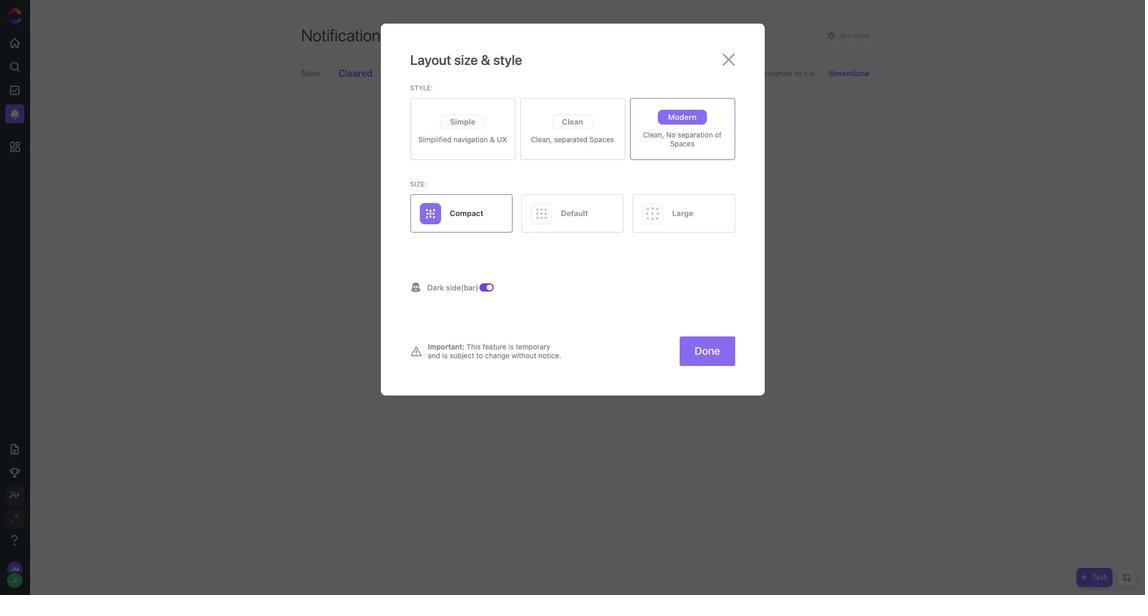 Task type: vqa. For each thing, say whether or not it's contained in the screenshot.
types to the top
no



Task type: locate. For each thing, give the bounding box(es) containing it.
side(bar)
[[446, 283, 479, 292]]

1 vertical spatial of
[[599, 312, 615, 332]]

simplified
[[419, 135, 452, 144]]

0 horizontal spatial clean,
[[531, 135, 552, 144]]

default
[[561, 209, 588, 218]]

is right 'and'
[[442, 352, 448, 360]]

style
[[494, 52, 522, 68]]

clean,
[[643, 131, 665, 139], [531, 135, 552, 144]]

0 horizontal spatial is
[[442, 352, 448, 360]]

the
[[445, 287, 474, 307]]

and
[[428, 352, 440, 360]]

this
[[467, 343, 481, 352]]

spaces right separated
[[590, 135, 614, 144]]

0 horizontal spatial of
[[599, 312, 615, 332]]

&
[[481, 52, 491, 68], [490, 135, 495, 144]]

size
[[454, 52, 478, 68]]

is
[[481, 312, 493, 332], [509, 343, 514, 352], [442, 352, 448, 360]]

to for is
[[497, 312, 512, 332]]

1 vertical spatial &
[[490, 135, 495, 144]]

clean, inside clean, no separation of spaces
[[643, 131, 665, 139]]

clean, left no
[[643, 131, 665, 139]]

notifications
[[301, 25, 389, 45]]

notice.
[[539, 352, 561, 360]]

style:
[[410, 84, 433, 92]]

you
[[619, 287, 647, 307]]

of right life
[[599, 312, 615, 332]]

to
[[497, 312, 512, 332], [477, 352, 483, 360]]

1 horizontal spatial is
[[481, 312, 493, 332]]

dreams.
[[656, 312, 717, 332]]

of right separation
[[715, 131, 722, 139]]

is right take
[[481, 312, 493, 332]]

spaces
[[590, 135, 614, 144], [670, 139, 695, 148]]

0 horizontal spatial spaces
[[590, 135, 614, 144]]

navigation
[[454, 135, 488, 144]]

modern
[[668, 112, 697, 122]]

& for size
[[481, 52, 491, 68]]

& right size
[[481, 52, 491, 68]]

subject
[[450, 352, 475, 360]]

1 horizontal spatial of
[[715, 131, 722, 139]]

0 vertical spatial to
[[497, 312, 512, 332]]

to left change
[[477, 352, 483, 360]]

spaces inside clean, no separation of spaces
[[670, 139, 695, 148]]

the biggest adventure you can ever take is to live the life of your dreams.
[[445, 287, 717, 332]]

separated
[[554, 135, 588, 144]]

the
[[545, 312, 570, 332]]

is right feature
[[509, 343, 514, 352]]

1 vertical spatial to
[[477, 352, 483, 360]]

0 vertical spatial of
[[715, 131, 722, 139]]

to inside the biggest adventure you can ever take is to live the life of your dreams.
[[497, 312, 512, 332]]

spaces down the modern
[[670, 139, 695, 148]]

of inside the biggest adventure you can ever take is to live the life of your dreams.
[[599, 312, 615, 332]]

0 horizontal spatial to
[[477, 352, 483, 360]]

feature
[[483, 343, 507, 352]]

0 vertical spatial &
[[481, 52, 491, 68]]

dark
[[427, 283, 444, 292]]

1 horizontal spatial clean,
[[643, 131, 665, 139]]

clean, left separated
[[531, 135, 552, 144]]

settings
[[840, 32, 870, 40]]

1 horizontal spatial spaces
[[670, 139, 695, 148]]

of
[[715, 131, 722, 139], [599, 312, 615, 332]]

layout size & style dialog
[[381, 24, 765, 396]]

clean, no separation of spaces
[[643, 131, 722, 148]]

to inside important: this feature is temporary and is subject to change without notice.
[[477, 352, 483, 360]]

clean
[[562, 117, 583, 126]]

to left "live"
[[497, 312, 512, 332]]

1 horizontal spatial to
[[497, 312, 512, 332]]

& left 'ux'
[[490, 135, 495, 144]]

& for navigation
[[490, 135, 495, 144]]

adventure
[[539, 287, 615, 307]]



Task type: describe. For each thing, give the bounding box(es) containing it.
ever
[[683, 287, 715, 307]]

@mentions
[[829, 68, 870, 78]]

change
[[485, 352, 510, 360]]

simplified navigation & ux
[[419, 135, 507, 144]]

done
[[695, 345, 721, 357]]

your
[[619, 312, 652, 332]]

to for subject
[[477, 352, 483, 360]]

can
[[651, 287, 679, 307]]

life
[[574, 312, 596, 332]]

of inside clean, no separation of spaces
[[715, 131, 722, 139]]

clean, separated spaces
[[531, 135, 614, 144]]

important:
[[428, 343, 465, 352]]

no
[[667, 131, 676, 139]]

task
[[1093, 573, 1108, 582]]

separation
[[678, 131, 713, 139]]

large
[[673, 209, 694, 218]]

clean, for clean
[[531, 135, 552, 144]]

oprah
[[445, 344, 480, 359]]

without
[[512, 352, 537, 360]]

size:
[[410, 180, 427, 188]]

ux
[[497, 135, 507, 144]]

live
[[516, 312, 541, 332]]

cleared
[[339, 68, 373, 79]]

layout size & style
[[410, 52, 522, 68]]

temporary
[[516, 343, 551, 352]]

simple
[[450, 117, 476, 126]]

layout
[[410, 52, 451, 68]]

take
[[445, 312, 477, 332]]

important: this feature is temporary and is subject to change without notice.
[[428, 343, 561, 360]]

compact
[[450, 209, 484, 218]]

biggest
[[478, 287, 535, 307]]

clean, for modern
[[643, 131, 665, 139]]

2 horizontal spatial is
[[509, 343, 514, 352]]

dark side(bar)
[[427, 283, 479, 292]]

settings link
[[824, 28, 873, 43]]

is inside the biggest adventure you can ever take is to live the life of your dreams.
[[481, 312, 493, 332]]



